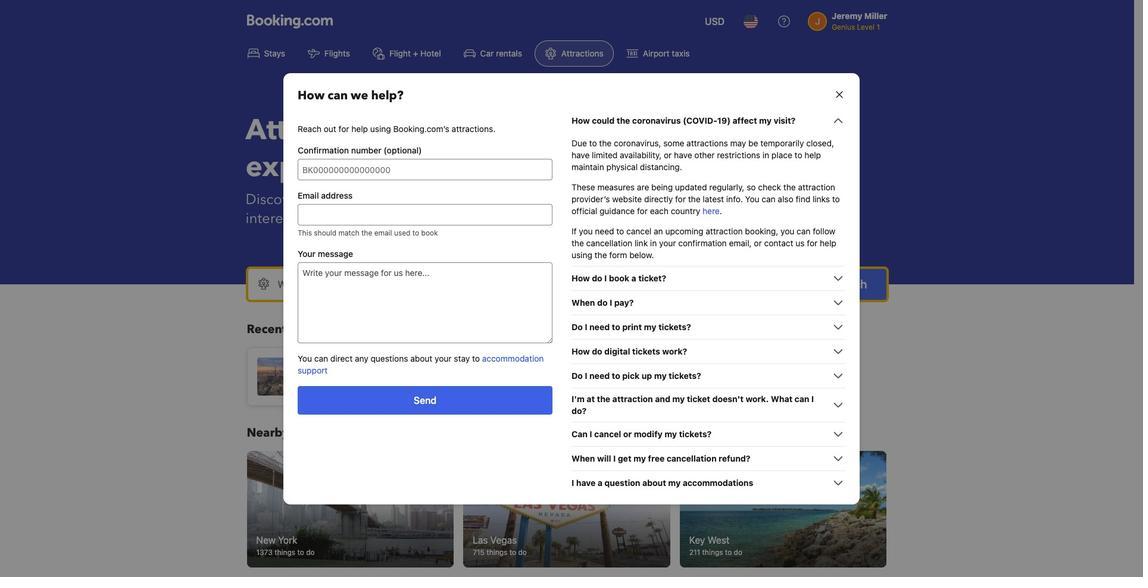 Task type: describe. For each thing, give the bounding box(es) containing it.
to inside las vegas 715 things to do
[[510, 548, 516, 557]]

how do i book a ticket? button
[[572, 271, 846, 286]]

how could the coronavirus (covid-19) affect my visit? button
[[572, 113, 846, 128]]

key west image
[[680, 451, 887, 568]]

link
[[635, 238, 648, 248]]

do inside how do i book a ticket? dropdown button
[[592, 273, 603, 283]]

accommodation support link
[[298, 353, 544, 376]]

0 vertical spatial experiences
[[246, 148, 414, 187]]

will
[[597, 454, 611, 464]]

may
[[730, 138, 746, 148]]

email
[[298, 190, 319, 200]]

coronavirus,
[[614, 138, 661, 148]]

things for york
[[275, 548, 295, 557]]

this
[[298, 228, 312, 237]]

do for do i need to pick up my tickets?
[[572, 371, 583, 381]]

flight + hotel
[[389, 48, 441, 58]]

to inside attractions, activities, and experiences discover new attractions and experiences to match your interests and travel style
[[519, 190, 533, 210]]

how do digital tickets work?
[[572, 346, 687, 356]]

airport taxis link
[[616, 40, 700, 67]]

be
[[749, 138, 758, 148]]

.
[[720, 206, 722, 216]]

in inside due to the coronavirus, some attractions may be temporarily closed, have limited availability, or have other restrictions in place to help maintain physical distancing.
[[763, 150, 770, 160]]

question
[[605, 478, 641, 488]]

recent searches
[[247, 322, 340, 338]]

1 vertical spatial tickets?
[[669, 371, 701, 381]]

out
[[324, 124, 336, 134]]

can inside i'm at the attraction and my ticket doesn't work. what can i do?
[[795, 394, 810, 404]]

upcoming
[[666, 226, 704, 236]]

support
[[298, 365, 328, 376]]

if you need to cancel an upcoming attraction booking, you can follow the cancellation link in your confirmation email, or contact us for help using the form below.
[[572, 226, 837, 260]]

have inside dropdown button
[[576, 478, 596, 488]]

+
[[413, 48, 418, 58]]

do inside new york 1373 things to do
[[306, 548, 315, 557]]

search
[[830, 278, 867, 291]]

attraction inside i'm at the attraction and my ticket doesn't work. what can i do?
[[613, 394, 653, 404]]

1373
[[256, 548, 273, 557]]

about inside dropdown button
[[643, 478, 666, 488]]

temporarily
[[761, 138, 804, 148]]

help?
[[371, 87, 404, 103]]

do i need to pick up my tickets? button
[[572, 369, 846, 383]]

flights link
[[298, 40, 360, 67]]

and down email
[[304, 209, 329, 229]]

do inside key west 211 things to do
[[734, 548, 743, 557]]

your inside attractions, activities, and experiences discover new attractions and experiences to match your interests and travel style
[[580, 190, 609, 210]]

directly
[[644, 194, 673, 204]]

do i need to print my tickets? button
[[572, 320, 846, 334]]

the down if
[[572, 238, 584, 248]]

follow
[[813, 226, 836, 236]]

to inside key west 211 things to do
[[725, 548, 732, 557]]

doesn't
[[713, 394, 744, 404]]

search button
[[811, 269, 887, 300]]

to inside these measures are being updated regularly, so check the attraction provider's website directly for the latest info. you can also find links to official guidance for each country
[[833, 194, 840, 204]]

you inside these measures are being updated regularly, so check the attraction provider's website directly for the latest info. you can also find links to official guidance for each country
[[745, 194, 760, 204]]

do for do i need to print my tickets?
[[572, 322, 583, 332]]

0 horizontal spatial you
[[298, 353, 312, 364]]

need for pick
[[590, 371, 610, 381]]

key west link
[[465, 348, 669, 406]]

to right stay
[[472, 353, 480, 364]]

for left each
[[637, 206, 648, 216]]

country
[[671, 206, 701, 216]]

how do i book a ticket?
[[572, 273, 667, 283]]

attractions inside due to the coronavirus, some attractions may be temporarily closed, have limited availability, or have other restrictions in place to help maintain physical distancing.
[[687, 138, 728, 148]]

here link
[[703, 206, 720, 216]]

the up also
[[784, 182, 796, 192]]

Email address email field
[[298, 204, 553, 225]]

attractions inside attractions, activities, and experiences discover new attractions and experiences to match your interests and travel style
[[337, 190, 405, 210]]

style
[[372, 209, 402, 229]]

i'm
[[572, 394, 585, 404]]

when will i get my free cancellation refund? button
[[572, 452, 846, 466]]

are
[[637, 182, 649, 192]]

flights
[[325, 48, 350, 58]]

cancellation inside 'dropdown button'
[[667, 454, 717, 464]]

i up at
[[585, 371, 588, 381]]

Confirmation number (optional) text field
[[298, 159, 553, 180]]

flight + hotel link
[[363, 40, 451, 67]]

should
[[314, 228, 337, 237]]

have down some
[[674, 150, 692, 160]]

travel
[[333, 209, 369, 229]]

the inside alert
[[362, 228, 372, 237]]

work.
[[746, 394, 769, 404]]

i have a question about my accommodations
[[572, 478, 754, 488]]

how could the coronavirus (covid-19) affect my visit? element
[[572, 128, 846, 261]]

rentals
[[496, 48, 522, 58]]

us
[[796, 238, 805, 248]]

provider's
[[572, 194, 610, 204]]

latest
[[703, 194, 724, 204]]

the left form
[[595, 250, 607, 260]]

contact
[[764, 238, 794, 248]]

booking.com image
[[247, 14, 333, 29]]

i down can
[[572, 478, 574, 488]]

and inside i'm at the attraction and my ticket doesn't work. what can i do?
[[655, 394, 671, 404]]

stay
[[454, 353, 470, 364]]

when for when do i pay?
[[572, 297, 595, 308]]

can up support on the bottom left
[[314, 353, 328, 364]]

key for key west
[[523, 360, 540, 370]]

to right due
[[589, 138, 597, 148]]

0 vertical spatial help
[[352, 124, 368, 134]]

could
[[592, 115, 615, 125]]

we
[[351, 87, 368, 103]]

ticket
[[687, 394, 711, 404]]

due to the coronavirus, some attractions may be temporarily closed, have limited availability, or have other restrictions in place to help maintain physical distancing.
[[572, 138, 834, 172]]

for inside if you need to cancel an upcoming attraction booking, you can follow the cancellation link in your confirmation email, or contact us for help using the form below.
[[807, 238, 818, 248]]

confirmation
[[679, 238, 727, 248]]

flight
[[389, 48, 411, 58]]

tickets? for can i cancel or modify my tickets?
[[679, 429, 712, 439]]

when will i get my free cancellation refund?
[[572, 454, 751, 464]]

2 you from the left
[[781, 226, 795, 236]]

can inside these measures are being updated regularly, so check the attraction provider's website directly for the latest info. you can also find links to official guidance for each country
[[762, 194, 776, 204]]

0 horizontal spatial using
[[370, 124, 391, 134]]

or inside dropdown button
[[623, 429, 632, 439]]

your inside if you need to cancel an upcoming attraction booking, you can follow the cancellation link in your confirmation email, or contact us for help using the form below.
[[659, 238, 676, 248]]

i right can
[[590, 429, 592, 439]]

cancel inside dropdown button
[[594, 429, 621, 439]]

nearby destinations
[[247, 425, 363, 441]]

the inside due to the coronavirus, some attractions may be temporarily closed, have limited availability, or have other restrictions in place to help maintain physical distancing.
[[599, 138, 612, 148]]

used
[[394, 228, 411, 237]]

email,
[[729, 238, 752, 248]]

send button
[[298, 386, 553, 415]]

Your message text field
[[298, 262, 553, 343]]

0 horizontal spatial your
[[435, 353, 452, 364]]

new york 1373 things to do
[[256, 535, 315, 557]]

how could the coronavirus (covid-19) affect my visit?
[[572, 115, 796, 125]]

paris link
[[247, 348, 451, 406]]

address
[[321, 190, 353, 200]]

other
[[695, 150, 715, 160]]

visit?
[[774, 115, 796, 125]]

i down when do i pay?
[[585, 322, 588, 332]]

booking.com's
[[393, 124, 450, 134]]

how for how do digital tickets work?
[[572, 346, 590, 356]]

need for print
[[590, 322, 610, 332]]

website
[[612, 194, 642, 204]]

can i cancel or modify my tickets?
[[572, 429, 712, 439]]

my down when will i get my free cancellation refund?
[[668, 478, 681, 488]]

attractions
[[562, 48, 604, 58]]

email
[[374, 228, 392, 237]]

this should match the email used to book alert
[[298, 228, 553, 239]]

key west 211 things to do
[[690, 535, 743, 557]]

do inside when do i pay? 'dropdown button'
[[597, 297, 608, 308]]

number
[[351, 145, 382, 155]]

715
[[473, 548, 485, 557]]

las
[[473, 535, 488, 546]]

west for key west 211 things to do
[[708, 535, 730, 546]]



Task type: locate. For each thing, give the bounding box(es) containing it.
2 things from the left
[[487, 548, 508, 557]]

key for key west 211 things to do
[[690, 535, 705, 546]]

(covid-
[[683, 115, 718, 125]]

help inside if you need to cancel an upcoming attraction booking, you can follow the cancellation link in your confirmation email, or contact us for help using the form below.
[[820, 238, 837, 248]]

do right "715"
[[518, 548, 527, 557]]

help down the follow
[[820, 238, 837, 248]]

1 horizontal spatial about
[[643, 478, 666, 488]]

2 when from the top
[[572, 454, 595, 464]]

1 vertical spatial experiences
[[437, 190, 516, 210]]

cancel up will in the right bottom of the page
[[594, 429, 621, 439]]

using inside if you need to cancel an upcoming attraction booking, you can follow the cancellation link in your confirmation email, or contact us for help using the form below.
[[572, 250, 593, 260]]

my inside 'dropdown button'
[[634, 454, 646, 464]]

using down if
[[572, 250, 593, 260]]

do
[[592, 273, 603, 283], [597, 297, 608, 308], [592, 346, 603, 356], [306, 548, 315, 557], [518, 548, 527, 557], [734, 548, 743, 557]]

1 horizontal spatial in
[[763, 150, 770, 160]]

can down check
[[762, 194, 776, 204]]

or left "modify"
[[623, 429, 632, 439]]

each
[[650, 206, 669, 216]]

how for how can we help?
[[298, 87, 325, 103]]

1 when from the top
[[572, 297, 595, 308]]

or down booking, at the top right of the page
[[754, 238, 762, 248]]

do left pay? at the bottom right of the page
[[597, 297, 608, 308]]

0 horizontal spatial cancellation
[[586, 238, 633, 248]]

things inside key west 211 things to do
[[702, 548, 723, 557]]

to down vegas
[[510, 548, 516, 557]]

west for key west
[[542, 360, 566, 370]]

when left will in the right bottom of the page
[[572, 454, 595, 464]]

0 horizontal spatial about
[[410, 353, 433, 364]]

i up when do i pay?
[[605, 273, 607, 283]]

attractions up this should match the email used to book
[[337, 190, 405, 210]]

1 horizontal spatial match
[[536, 190, 576, 210]]

to right 1373
[[297, 548, 304, 557]]

can
[[572, 429, 588, 439]]

2 vertical spatial or
[[623, 429, 632, 439]]

for right us
[[807, 238, 818, 248]]

have down due
[[572, 150, 590, 160]]

0 horizontal spatial west
[[542, 360, 566, 370]]

coronavirus
[[632, 115, 681, 125]]

2 horizontal spatial things
[[702, 548, 723, 557]]

can i cancel or modify my tickets? button
[[572, 427, 846, 442]]

1 vertical spatial cancel
[[594, 429, 621, 439]]

2 horizontal spatial or
[[754, 238, 762, 248]]

experiences up email address
[[246, 148, 414, 187]]

accommodation support
[[298, 353, 544, 376]]

0 vertical spatial about
[[410, 353, 433, 364]]

check
[[758, 182, 781, 192]]

stays link
[[237, 40, 295, 67]]

digital
[[605, 346, 630, 356]]

0 horizontal spatial a
[[598, 478, 603, 488]]

when for when will i get my free cancellation refund?
[[572, 454, 595, 464]]

these measures are being updated regularly, so check the attraction provider's website directly for the latest info. you can also find links to official guidance for each country
[[572, 182, 840, 216]]

things inside las vegas 715 things to do
[[487, 548, 508, 557]]

links
[[813, 194, 830, 204]]

0 vertical spatial or
[[664, 150, 672, 160]]

0 horizontal spatial book
[[421, 228, 438, 237]]

to down guidance
[[617, 226, 624, 236]]

york
[[278, 535, 297, 546]]

free
[[648, 454, 665, 464]]

how up when do i pay?
[[572, 273, 590, 283]]

the left email
[[362, 228, 372, 237]]

the
[[617, 115, 630, 125], [599, 138, 612, 148], [784, 182, 796, 192], [688, 194, 701, 204], [362, 228, 372, 237], [572, 238, 584, 248], [595, 250, 607, 260], [597, 394, 611, 404]]

attraction up 'email,' in the top of the page
[[706, 226, 743, 236]]

closed,
[[807, 138, 834, 148]]

1 vertical spatial west
[[708, 535, 730, 546]]

help down closed,
[[805, 150, 821, 160]]

1 do from the top
[[572, 322, 583, 332]]

how left could
[[572, 115, 590, 125]]

can right what
[[795, 394, 810, 404]]

paris
[[305, 360, 328, 370]]

for right out
[[339, 124, 349, 134]]

match
[[536, 190, 576, 210], [339, 228, 360, 237]]

0 horizontal spatial in
[[650, 238, 657, 248]]

and up maintain
[[550, 111, 603, 150]]

about down free
[[643, 478, 666, 488]]

do left 'digital'
[[592, 346, 603, 356]]

or down some
[[664, 150, 672, 160]]

1 horizontal spatial or
[[664, 150, 672, 160]]

0 horizontal spatial cancel
[[594, 429, 621, 439]]

my right up
[[654, 371, 667, 381]]

hotel
[[421, 48, 441, 58]]

have left question
[[576, 478, 596, 488]]

to inside new york 1373 things to do
[[297, 548, 304, 557]]

pay?
[[614, 297, 634, 308]]

email address
[[298, 190, 353, 200]]

attraction up the links
[[798, 182, 836, 192]]

1 vertical spatial in
[[650, 238, 657, 248]]

and down do i need to pick up my tickets?
[[655, 394, 671, 404]]

0 vertical spatial book
[[421, 228, 438, 237]]

1 horizontal spatial your
[[580, 190, 609, 210]]

1 vertical spatial a
[[598, 478, 603, 488]]

1 horizontal spatial you
[[781, 226, 795, 236]]

0 vertical spatial you
[[745, 194, 760, 204]]

211
[[690, 548, 700, 557]]

car rentals
[[480, 48, 522, 58]]

need inside if you need to cancel an upcoming attraction booking, you can follow the cancellation link in your confirmation email, or contact us for help using the form below.
[[595, 226, 614, 236]]

0 horizontal spatial attractions
[[337, 190, 405, 210]]

book
[[421, 228, 438, 237], [609, 273, 630, 283]]

refund?
[[719, 454, 751, 464]]

how for how do i book a ticket?
[[572, 273, 590, 283]]

book inside alert
[[421, 228, 438, 237]]

1 horizontal spatial you
[[745, 194, 760, 204]]

0 horizontal spatial key
[[523, 360, 540, 370]]

0 vertical spatial tickets?
[[659, 322, 691, 332]]

do i need to print my tickets?
[[572, 322, 691, 332]]

you down so
[[745, 194, 760, 204]]

1 vertical spatial attractions
[[337, 190, 405, 210]]

2 vertical spatial tickets?
[[679, 429, 712, 439]]

match inside attractions, activities, and experiences discover new attractions and experiences to match your interests and travel style
[[536, 190, 576, 210]]

match inside alert
[[339, 228, 360, 237]]

booking,
[[745, 226, 779, 236]]

my left the ticket
[[673, 394, 685, 404]]

experiences down 'confirmation number (optional)' text box at the left top of the page
[[437, 190, 516, 210]]

discover
[[246, 190, 303, 210]]

need down when do i pay?
[[590, 322, 610, 332]]

do down when do i pay?
[[572, 322, 583, 332]]

do inside las vegas 715 things to do
[[518, 548, 527, 557]]

restrictions
[[717, 150, 761, 160]]

key
[[523, 360, 540, 370], [690, 535, 705, 546]]

key west
[[523, 360, 566, 370]]

2 horizontal spatial attraction
[[798, 182, 836, 192]]

to inside alert
[[413, 228, 419, 237]]

to left these
[[519, 190, 533, 210]]

you right if
[[579, 226, 593, 236]]

1 things from the left
[[275, 548, 295, 557]]

to right the links
[[833, 194, 840, 204]]

0 vertical spatial using
[[370, 124, 391, 134]]

0 vertical spatial in
[[763, 150, 770, 160]]

an
[[654, 226, 663, 236]]

the inside i'm at the attraction and my ticket doesn't work. what can i do?
[[597, 394, 611, 404]]

to
[[589, 138, 597, 148], [795, 150, 803, 160], [519, 190, 533, 210], [833, 194, 840, 204], [617, 226, 624, 236], [413, 228, 419, 237], [612, 322, 620, 332], [472, 353, 480, 364], [612, 371, 620, 381], [297, 548, 304, 557], [510, 548, 516, 557], [725, 548, 732, 557]]

0 vertical spatial cancellation
[[586, 238, 633, 248]]

a left ticket?
[[632, 273, 637, 283]]

attractions link
[[535, 40, 614, 67]]

new
[[256, 535, 276, 546]]

0 vertical spatial key
[[523, 360, 540, 370]]

interests
[[246, 209, 301, 229]]

my inside i'm at the attraction and my ticket doesn't work. what can i do?
[[673, 394, 685, 404]]

and down 'confirmation number (optional)' text box at the left top of the page
[[408, 190, 433, 210]]

1 horizontal spatial attractions
[[687, 138, 728, 148]]

0 vertical spatial your
[[580, 190, 609, 210]]

attractions, activities, and experiences discover new attractions and experiences to match your interests and travel style
[[246, 111, 609, 229]]

i'm at the attraction and my ticket doesn't work. what can i do? button
[[572, 393, 846, 417]]

1 vertical spatial attraction
[[706, 226, 743, 236]]

tickets? up work?
[[659, 322, 691, 332]]

1 horizontal spatial book
[[609, 273, 630, 283]]

my left visit?
[[759, 115, 772, 125]]

print
[[622, 322, 642, 332]]

1 horizontal spatial things
[[487, 548, 508, 557]]

a inside dropdown button
[[632, 273, 637, 283]]

2 do from the top
[[572, 371, 583, 381]]

tickets? up 'when will i get my free cancellation refund?' 'dropdown button'
[[679, 429, 712, 439]]

availability,
[[620, 150, 662, 160]]

book inside dropdown button
[[609, 273, 630, 283]]

your
[[580, 190, 609, 210], [659, 238, 676, 248], [435, 353, 452, 364]]

i have a question about my accommodations button
[[572, 476, 846, 490]]

i left pay? at the bottom right of the page
[[610, 297, 612, 308]]

key inside key west link
[[523, 360, 540, 370]]

0 horizontal spatial you
[[579, 226, 593, 236]]

up
[[642, 371, 652, 381]]

things for west
[[702, 548, 723, 557]]

direct
[[330, 353, 353, 364]]

1 vertical spatial do
[[572, 371, 583, 381]]

las vegas image
[[463, 451, 670, 568]]

things inside new york 1373 things to do
[[275, 548, 295, 557]]

confirmation number (optional)
[[298, 145, 422, 155]]

1 vertical spatial about
[[643, 478, 666, 488]]

tickets?
[[659, 322, 691, 332], [669, 371, 701, 381], [679, 429, 712, 439]]

do up i'm
[[572, 371, 583, 381]]

0 vertical spatial west
[[542, 360, 566, 370]]

things down york
[[275, 548, 295, 557]]

can left we
[[328, 87, 348, 103]]

a inside dropdown button
[[598, 478, 603, 488]]

modify
[[634, 429, 663, 439]]

do up when do i pay?
[[592, 273, 603, 283]]

official
[[572, 206, 597, 216]]

work?
[[662, 346, 687, 356]]

i inside i'm at the attraction and my ticket doesn't work. what can i do?
[[812, 394, 814, 404]]

updated
[[675, 182, 707, 192]]

destinations
[[292, 425, 363, 441]]

1 vertical spatial help
[[805, 150, 821, 160]]

activities,
[[412, 111, 543, 150]]

2 horizontal spatial your
[[659, 238, 676, 248]]

this should match the email used to book
[[298, 228, 438, 237]]

1 vertical spatial match
[[339, 228, 360, 237]]

1 horizontal spatial a
[[632, 273, 637, 283]]

things down vegas
[[487, 548, 508, 557]]

1 vertical spatial key
[[690, 535, 705, 546]]

0 vertical spatial when
[[572, 297, 595, 308]]

find
[[796, 194, 811, 204]]

need up at
[[590, 371, 610, 381]]

book down form
[[609, 273, 630, 283]]

you
[[579, 226, 593, 236], [781, 226, 795, 236]]

you up support on the bottom left
[[298, 353, 312, 364]]

tickets? down work?
[[669, 371, 701, 381]]

the right at
[[597, 394, 611, 404]]

0 vertical spatial need
[[595, 226, 614, 236]]

limited
[[592, 150, 618, 160]]

attractions up other on the right
[[687, 138, 728, 148]]

0 horizontal spatial or
[[623, 429, 632, 439]]

1 vertical spatial your
[[659, 238, 676, 248]]

0 vertical spatial do
[[572, 322, 583, 332]]

book down email address email field
[[421, 228, 438, 237]]

pick
[[622, 371, 640, 381]]

to right used
[[413, 228, 419, 237]]

1 vertical spatial or
[[754, 238, 762, 248]]

in left place
[[763, 150, 770, 160]]

using up number
[[370, 124, 391, 134]]

2 vertical spatial help
[[820, 238, 837, 248]]

las vegas 715 things to do
[[473, 535, 527, 557]]

a left question
[[598, 478, 603, 488]]

1 vertical spatial you
[[298, 353, 312, 364]]

west inside key west 211 things to do
[[708, 535, 730, 546]]

being
[[652, 182, 673, 192]]

0 horizontal spatial experiences
[[246, 148, 414, 187]]

0 vertical spatial attractions
[[687, 138, 728, 148]]

attraction inside if you need to cancel an upcoming attraction booking, you can follow the cancellation link in your confirmation email, or contact us for help using the form below.
[[706, 226, 743, 236]]

1 vertical spatial using
[[572, 250, 593, 260]]

about right questions
[[410, 353, 433, 364]]

0 horizontal spatial things
[[275, 548, 295, 557]]

new york image
[[247, 451, 454, 568]]

do inside "how do digital tickets work?" dropdown button
[[592, 346, 603, 356]]

cancellation down can i cancel or modify my tickets? dropdown button
[[667, 454, 717, 464]]

1 vertical spatial when
[[572, 454, 595, 464]]

1 vertical spatial need
[[590, 322, 610, 332]]

1 horizontal spatial key
[[690, 535, 705, 546]]

affect
[[733, 115, 757, 125]]

2 vertical spatial your
[[435, 353, 452, 364]]

attractions.
[[452, 124, 496, 134]]

1 vertical spatial book
[[609, 273, 630, 283]]

i left the get
[[613, 454, 616, 464]]

1 you from the left
[[579, 226, 593, 236]]

1 horizontal spatial cancellation
[[667, 454, 717, 464]]

tickets? for do i need to print my tickets?
[[659, 322, 691, 332]]

cancel inside if you need to cancel an upcoming attraction booking, you can follow the cancellation link in your confirmation email, or contact us for help using the form below.
[[627, 226, 652, 236]]

cancellation inside if you need to cancel an upcoming attraction booking, you can follow the cancellation link in your confirmation email, or contact us for help using the form below.
[[586, 238, 633, 248]]

to left pick
[[612, 371, 620, 381]]

the down "updated"
[[688, 194, 701, 204]]

how left 'digital'
[[572, 346, 590, 356]]

2 vertical spatial need
[[590, 371, 610, 381]]

here
[[703, 206, 720, 216]]

attraction inside these measures are being updated regularly, so check the attraction provider's website directly for the latest info. you can also find links to official guidance for each country
[[798, 182, 836, 192]]

or inside if you need to cancel an upcoming attraction booking, you can follow the cancellation link in your confirmation email, or contact us for help using the form below.
[[754, 238, 762, 248]]

0 vertical spatial a
[[632, 273, 637, 283]]

to inside if you need to cancel an upcoming attraction booking, you can follow the cancellation link in your confirmation email, or contact us for help using the form below.
[[617, 226, 624, 236]]

for up country
[[675, 194, 686, 204]]

cancel up link
[[627, 226, 652, 236]]

tickets? inside dropdown button
[[679, 429, 712, 439]]

1 horizontal spatial using
[[572, 250, 593, 260]]

and
[[550, 111, 603, 150], [408, 190, 433, 210], [304, 209, 329, 229], [655, 394, 671, 404]]

searches
[[290, 322, 340, 338]]

to right place
[[795, 150, 803, 160]]

things for vegas
[[487, 548, 508, 557]]

guidance
[[600, 206, 635, 216]]

if
[[572, 226, 577, 236]]

the right could
[[617, 115, 630, 125]]

1 horizontal spatial west
[[708, 535, 730, 546]]

in right link
[[650, 238, 657, 248]]

place
[[772, 150, 793, 160]]

attraction down pick
[[613, 394, 653, 404]]

need for cancel
[[595, 226, 614, 236]]

0 vertical spatial attraction
[[798, 182, 836, 192]]

in inside if you need to cancel an upcoming attraction booking, you can follow the cancellation link in your confirmation email, or contact us for help using the form below.
[[650, 238, 657, 248]]

cancellation up form
[[586, 238, 633, 248]]

i right what
[[812, 394, 814, 404]]

to left print
[[612, 322, 620, 332]]

how for how could the coronavirus (covid-19) affect my visit?
[[572, 115, 590, 125]]

2 vertical spatial attraction
[[613, 394, 653, 404]]

can up us
[[797, 226, 811, 236]]

when left pay? at the bottom right of the page
[[572, 297, 595, 308]]

how can we help? dialog
[[269, 59, 874, 519]]

1 horizontal spatial experiences
[[437, 190, 516, 210]]

also
[[778, 194, 794, 204]]

my right print
[[644, 322, 657, 332]]

do right 1373
[[306, 548, 315, 557]]

recent
[[247, 322, 287, 338]]

stays
[[264, 48, 285, 58]]

help inside due to the coronavirus, some attractions may be temporarily closed, have limited availability, or have other restrictions in place to help maintain physical distancing.
[[805, 150, 821, 160]]

to right 211
[[725, 548, 732, 557]]

distancing.
[[640, 162, 682, 172]]

0 vertical spatial cancel
[[627, 226, 652, 236]]

my right "modify"
[[665, 429, 677, 439]]

you up contact
[[781, 226, 795, 236]]

1 vertical spatial cancellation
[[667, 454, 717, 464]]

3 things from the left
[[702, 548, 723, 557]]

0 vertical spatial match
[[536, 190, 576, 210]]

questions
[[371, 353, 408, 364]]

due
[[572, 138, 587, 148]]

can inside if you need to cancel an upcoming attraction booking, you can follow the cancellation link in your confirmation email, or contact us for help using the form below.
[[797, 226, 811, 236]]

any
[[355, 353, 369, 364]]

0 horizontal spatial match
[[339, 228, 360, 237]]

in
[[763, 150, 770, 160], [650, 238, 657, 248]]

1 horizontal spatial attraction
[[706, 226, 743, 236]]

1 horizontal spatial cancel
[[627, 226, 652, 236]]

(optional)
[[384, 145, 422, 155]]

the up "limited"
[[599, 138, 612, 148]]

send
[[414, 395, 437, 406]]

key inside key west 211 things to do
[[690, 535, 705, 546]]

0 horizontal spatial attraction
[[613, 394, 653, 404]]

how up reach
[[298, 87, 325, 103]]

need down guidance
[[595, 226, 614, 236]]

or inside due to the coronavirus, some attractions may be temporarily closed, have limited availability, or have other restrictions in place to help maintain physical distancing.
[[664, 150, 672, 160]]



Task type: vqa. For each thing, say whether or not it's contained in the screenshot.
top Cancellation
yes



